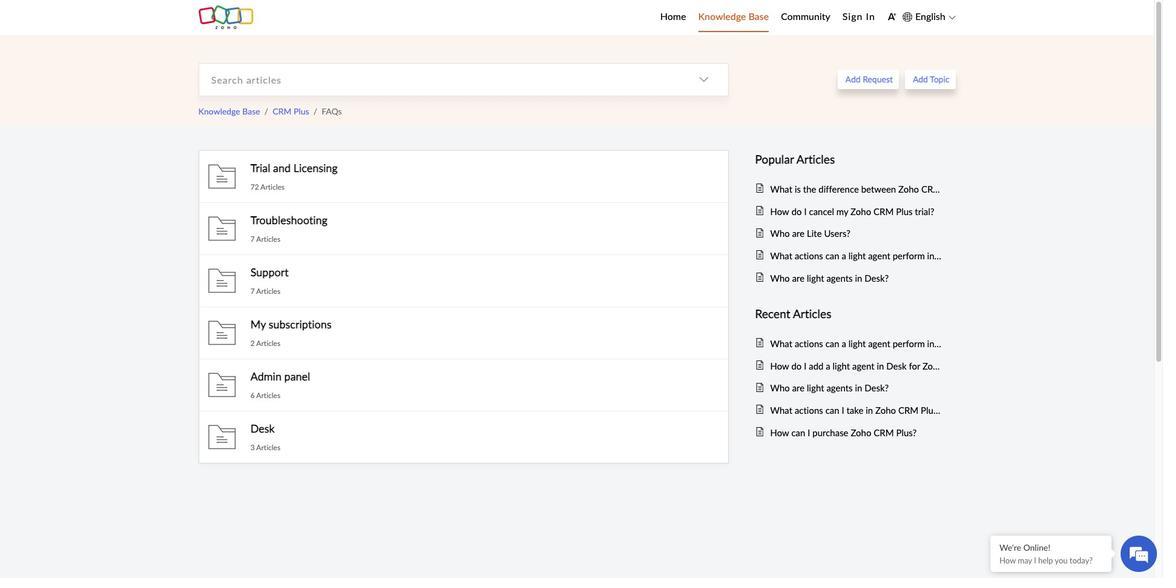 Task type: vqa. For each thing, say whether or not it's contained in the screenshot.


Task type: describe. For each thing, give the bounding box(es) containing it.
do
[[792, 360, 802, 372]]

1 what actions can from the top
[[771, 250, 840, 262]]

crm plus link
[[273, 105, 309, 117]]

one?
[[1003, 183, 1024, 195]]

articles for support
[[256, 286, 281, 296]]

add for add topic
[[913, 73, 929, 85]]

crm inside what actions can i take in zoho crm plus if i purchase online? link
[[899, 404, 919, 416]]

7 articles for troubleshooting
[[251, 234, 281, 244]]

how do
[[771, 205, 802, 217]]

you
[[1055, 555, 1068, 566]]

crm left 'faqs'
[[273, 105, 292, 117]]

what is the difference between zoho crm plus and zoho one?
[[771, 183, 1024, 195]]

articles for admin panel
[[256, 391, 281, 401]]

community link
[[781, 3, 831, 31]]

licensing
[[294, 161, 338, 175]]

we're online! how may i help you today?
[[1000, 542, 1093, 566]]

recent articles heading
[[755, 305, 944, 323]]

what actions can i take in zoho crm plus if i purchase online? link
[[771, 403, 1019, 418]]

request
[[863, 73, 893, 85]]

0 vertical spatial a
[[842, 250, 847, 262]]

2 what actions can from the top
[[771, 337, 840, 350]]

how do i cancel my zoho crm plus trial? link
[[771, 204, 944, 219]]

7 for support
[[251, 286, 255, 296]]

take
[[847, 404, 864, 416]]

in right take
[[866, 404, 874, 416]]

add for add request
[[846, 73, 861, 85]]

faqs
[[322, 105, 342, 117]]

zoho right take
[[876, 404, 896, 416]]

2 what actions can a light agent perform in desk? link from the top
[[771, 336, 962, 351]]

articles inside heading
[[797, 151, 835, 167]]

who for popular
[[771, 227, 790, 240]]

1 what actions can a light agent perform in desk? from the top
[[771, 250, 962, 262]]

recent
[[755, 305, 791, 322]]

1 vertical spatial knowledge base
[[198, 105, 260, 117]]

is
[[795, 183, 801, 195]]

sign in
[[843, 10, 876, 23]]

1 vertical spatial a
[[842, 337, 847, 350]]

72
[[251, 182, 259, 192]]

2 agents from the top
[[827, 382, 853, 394]]

how do i add a light agent in desk for zoho crm plus?
[[771, 360, 989, 372]]

how do i cancel my zoho crm plus trial?
[[771, 205, 935, 217]]

how for how can i purchase zoho crm plus?
[[771, 427, 789, 439]]

0 horizontal spatial and
[[273, 161, 291, 175]]

articles for troubleshooting
[[256, 234, 281, 244]]

desk link
[[251, 421, 275, 436]]

what for what actions can i take in zoho crm plus if i purchase online?
[[771, 404, 793, 416]]

for
[[909, 360, 921, 372]]

7 for troubleshooting
[[251, 234, 255, 244]]

0 horizontal spatial base
[[242, 105, 260, 117]]

how do i add a light agent in desk for zoho crm plus? link
[[771, 359, 989, 373]]

0 horizontal spatial desk
[[251, 421, 275, 436]]

articles inside heading
[[793, 305, 832, 322]]

1 vertical spatial knowledge base link
[[198, 105, 260, 117]]

how can i purchase zoho crm plus? link
[[771, 425, 944, 440]]

1 horizontal spatial and
[[963, 183, 978, 195]]

in up recent articles heading
[[855, 272, 863, 284]]

0 vertical spatial plus?
[[968, 360, 989, 372]]

1 vertical spatial knowledge
[[198, 105, 240, 117]]

add request link
[[838, 70, 899, 89]]

troubleshooting link
[[251, 213, 328, 227]]

add topic link
[[905, 70, 956, 89]]

1 who are light agents in desk? from the top
[[771, 272, 889, 284]]

zoho right for
[[923, 360, 944, 372]]

may
[[1018, 555, 1033, 566]]

1 horizontal spatial knowledge
[[699, 10, 746, 23]]

1 who are light agents in desk? link from the top
[[771, 271, 944, 285]]

subscriptions
[[269, 317, 332, 332]]

Search articles field
[[199, 63, 680, 96]]

how for how do i add a light agent in desk for zoho crm plus?
[[771, 360, 789, 372]]

my subscriptions
[[251, 317, 332, 332]]

support
[[251, 265, 289, 280]]

actions can
[[795, 404, 840, 416]]

community
[[781, 10, 831, 23]]

between
[[862, 183, 897, 195]]

crm inside how can i purchase zoho crm plus? link
[[874, 427, 894, 439]]

popular
[[755, 151, 794, 167]]

we're
[[1000, 542, 1022, 553]]

zoho up plus trial?
[[899, 183, 919, 195]]

recent articles
[[755, 305, 832, 322]]

zoho left one?
[[980, 183, 1001, 195]]

cancel
[[809, 205, 835, 217]]

home link
[[661, 3, 687, 31]]

english
[[916, 10, 946, 23]]

2 vertical spatial light
[[833, 360, 850, 372]]

support link
[[251, 265, 289, 280]]

0 vertical spatial light
[[849, 250, 866, 262]]

zoho inside 'link'
[[851, 205, 872, 217]]

lite
[[807, 227, 822, 240]]

who are lite users?
[[771, 227, 851, 240]]

what for what is the difference between zoho crm plus and zoho one?
[[771, 183, 793, 195]]

2 what actions can a light agent perform in desk? from the top
[[771, 337, 962, 350]]

6
[[251, 391, 255, 401]]

troubleshooting
[[251, 213, 328, 227]]

admin
[[251, 369, 282, 384]]

my subscriptions link
[[251, 317, 332, 332]]

add
[[809, 360, 824, 372]]

who for recent
[[771, 382, 790, 394]]

in down plus trial?
[[928, 250, 935, 262]]

admin panel link
[[251, 369, 310, 384]]

crm plus
[[273, 105, 309, 117]]

1 agent perform from the top
[[869, 250, 925, 262]]

0 vertical spatial purchase
[[953, 404, 989, 416]]

users?
[[825, 227, 851, 240]]

2 who from the top
[[771, 272, 790, 284]]



Task type: locate. For each thing, give the bounding box(es) containing it.
what actions can a light agent perform in desk? down who are lite users? link
[[771, 250, 962, 262]]

crm down what actions can i take in zoho crm plus if i purchase online? at the right of page
[[874, 427, 894, 439]]

panel
[[284, 369, 310, 384]]

7 articles down support
[[251, 286, 281, 296]]

in
[[866, 10, 876, 23]]

who are light agents in desk? link
[[771, 271, 944, 285], [771, 381, 944, 395]]

1 vertical spatial plus?
[[897, 427, 917, 439]]

who are light agents in desk? up actions can
[[771, 382, 889, 394]]

articles right recent
[[793, 305, 832, 322]]

2 7 from the top
[[251, 286, 255, 296]]

help
[[1039, 555, 1054, 566]]

articles right 6
[[256, 391, 281, 401]]

what actions can a light agent perform in desk? link up agent
[[771, 336, 962, 351]]

1 vertical spatial light
[[849, 337, 866, 350]]

knowledge base
[[699, 10, 769, 23], [198, 105, 260, 117]]

crm down between
[[874, 205, 894, 217]]

desk left for
[[887, 360, 907, 372]]

crm
[[273, 105, 292, 117], [922, 183, 942, 195], [874, 205, 894, 217], [946, 360, 966, 372], [899, 404, 919, 416], [874, 427, 894, 439]]

articles down 'troubleshooting' link
[[256, 234, 281, 244]]

1 vertical spatial who are light agents in desk? link
[[771, 381, 944, 395]]

3 articles
[[251, 443, 281, 453]]

0 vertical spatial who are light agents in desk?
[[771, 272, 889, 284]]

what is the difference between zoho crm plus and zoho one? link
[[771, 182, 1024, 196]]

popular articles
[[755, 151, 835, 167]]

1 horizontal spatial knowledge base
[[699, 10, 769, 23]]

and left one?
[[963, 183, 978, 195]]

articles down support
[[256, 286, 281, 296]]

1 vertical spatial what
[[771, 404, 793, 416]]

i inside how do i add a light agent in desk for zoho crm plus? link
[[804, 360, 807, 372]]

0 vertical spatial what actions can a light agent perform in desk?
[[771, 250, 962, 262]]

i left take
[[842, 404, 845, 416]]

i right can
[[808, 427, 811, 439]]

who are lite users? link
[[771, 226, 944, 241]]

crm up plus trial?
[[922, 183, 942, 195]]

0 vertical spatial who
[[771, 227, 790, 240]]

articles up the
[[797, 151, 835, 167]]

user preference element
[[888, 8, 897, 27]]

2 who are light agents in desk? link from the top
[[771, 381, 944, 395]]

0 vertical spatial desk
[[887, 360, 907, 372]]

i right plus if
[[948, 404, 950, 416]]

0 vertical spatial base
[[749, 10, 769, 23]]

online?
[[991, 404, 1019, 416]]

0 vertical spatial what actions can
[[771, 250, 840, 262]]

articles
[[797, 151, 835, 167], [261, 182, 285, 192], [256, 234, 281, 244], [256, 286, 281, 296], [793, 305, 832, 322], [256, 338, 281, 349], [256, 391, 281, 401], [256, 443, 281, 453]]

purchase
[[953, 404, 989, 416], [813, 427, 849, 439]]

my
[[837, 205, 849, 217]]

light left agent
[[833, 360, 850, 372]]

articles for trial and licensing
[[261, 182, 285, 192]]

1 horizontal spatial knowledge base link
[[699, 3, 769, 31]]

0 vertical spatial how
[[771, 360, 789, 372]]

1 horizontal spatial desk
[[887, 360, 907, 372]]

a down recent articles heading
[[842, 337, 847, 350]]

a right add
[[826, 360, 831, 372]]

add left request
[[846, 73, 861, 85]]

plus trial?
[[896, 205, 935, 217]]

and
[[273, 161, 291, 175], [963, 183, 978, 195]]

add left topic
[[913, 73, 929, 85]]

7
[[251, 234, 255, 244], [251, 286, 255, 296]]

home
[[661, 10, 687, 23]]

trial and licensing link
[[251, 161, 338, 175]]

crm inside "how do i cancel my zoho crm plus trial?" 'link'
[[874, 205, 894, 217]]

0 horizontal spatial plus
[[294, 105, 309, 117]]

how can i purchase zoho crm plus?
[[771, 427, 917, 439]]

base left crm plus
[[242, 105, 260, 117]]

light down who are lite users? link
[[849, 250, 866, 262]]

knowledge base link
[[699, 3, 769, 31], [198, 105, 260, 117]]

1 horizontal spatial plus
[[944, 183, 961, 195]]

1 vertical spatial who
[[771, 272, 790, 284]]

72 articles
[[251, 182, 285, 192]]

0 horizontal spatial knowledge base
[[198, 105, 260, 117]]

2 7 articles from the top
[[251, 286, 281, 296]]

i inside how can i purchase zoho crm plus? link
[[808, 427, 811, 439]]

are
[[793, 227, 805, 240]]

3
[[251, 443, 255, 453]]

1 are light from the top
[[793, 272, 825, 284]]

1 vertical spatial 7 articles
[[251, 286, 281, 296]]

agent perform up how do i add a light agent in desk for zoho crm plus? link
[[869, 337, 925, 350]]

0 vertical spatial who are light agents in desk? link
[[771, 271, 944, 285]]

choose languages element
[[903, 9, 956, 25]]

light
[[849, 250, 866, 262], [849, 337, 866, 350], [833, 360, 850, 372]]

0 vertical spatial plus
[[294, 105, 309, 117]]

sign
[[843, 10, 863, 23]]

who are light agents in desk?
[[771, 272, 889, 284], [771, 382, 889, 394]]

who
[[771, 227, 790, 240], [771, 272, 790, 284], [771, 382, 790, 394]]

light up agent
[[849, 337, 866, 350]]

0 horizontal spatial knowledge base link
[[198, 105, 260, 117]]

and right trial
[[273, 161, 291, 175]]

1 vertical spatial what actions can a light agent perform in desk?
[[771, 337, 962, 350]]

what actions can down who are lite users?
[[771, 250, 840, 262]]

0 vertical spatial 7 articles
[[251, 234, 281, 244]]

who are light agents in desk? up recent articles heading
[[771, 272, 889, 284]]

who are light agents in desk? link up recent articles heading
[[771, 271, 944, 285]]

crm inside what is the difference between zoho crm plus and zoho one? link
[[922, 183, 942, 195]]

choose category image
[[699, 75, 709, 84]]

1 vertical spatial base
[[242, 105, 260, 117]]

what left is
[[771, 183, 793, 195]]

1 7 articles from the top
[[251, 234, 281, 244]]

1 what from the top
[[771, 183, 793, 195]]

1 vertical spatial and
[[963, 183, 978, 195]]

user preference image
[[888, 12, 897, 21]]

2 agent perform from the top
[[869, 337, 925, 350]]

what actions can a light agent perform in desk? link
[[771, 249, 962, 263], [771, 336, 962, 351]]

0 vertical spatial what
[[771, 183, 793, 195]]

7 down support
[[251, 286, 255, 296]]

agents up recent articles heading
[[827, 272, 853, 284]]

my
[[251, 317, 266, 332]]

0 vertical spatial knowledge
[[699, 10, 746, 23]]

7 up support
[[251, 234, 255, 244]]

what actions can a light agent perform in desk? link down who are lite users? link
[[771, 249, 962, 263]]

1 horizontal spatial add
[[913, 73, 929, 85]]

zoho
[[899, 183, 919, 195], [980, 183, 1001, 195], [851, 205, 872, 217], [923, 360, 944, 372], [876, 404, 896, 416], [851, 427, 872, 439]]

1 vertical spatial desk
[[251, 421, 275, 436]]

1 who from the top
[[771, 227, 790, 240]]

plus if
[[921, 404, 945, 416]]

agents up take
[[827, 382, 853, 394]]

plus?
[[968, 360, 989, 372], [897, 427, 917, 439]]

popular articles heading
[[755, 150, 944, 169]]

how down we're
[[1000, 555, 1016, 566]]

agent perform down who are lite users? link
[[869, 250, 925, 262]]

7 articles
[[251, 234, 281, 244], [251, 286, 281, 296]]

2 add from the left
[[913, 73, 929, 85]]

desk up 3 articles
[[251, 421, 275, 436]]

0 vertical spatial what actions can a light agent perform in desk? link
[[771, 249, 962, 263]]

crm right for
[[946, 360, 966, 372]]

0 vertical spatial knowledge base link
[[699, 3, 769, 31]]

difference
[[819, 183, 859, 195]]

1 7 from the top
[[251, 234, 255, 244]]

0 horizontal spatial plus?
[[897, 427, 917, 439]]

0 vertical spatial are light
[[793, 272, 825, 284]]

1 vertical spatial agent perform
[[869, 337, 925, 350]]

are light down add
[[793, 382, 825, 394]]

purchase left online?
[[953, 404, 989, 416]]

the
[[804, 183, 817, 195]]

zoho down take
[[851, 427, 872, 439]]

how left do
[[771, 360, 789, 372]]

can
[[792, 427, 806, 439]]

desk inside how do i add a light agent in desk for zoho crm plus? link
[[887, 360, 907, 372]]

0 vertical spatial and
[[273, 161, 291, 175]]

trial and licensing
[[251, 161, 338, 175]]

in up take
[[855, 382, 863, 394]]

0 vertical spatial 7
[[251, 234, 255, 244]]

agent
[[853, 360, 875, 372]]

choose category element
[[680, 63, 728, 96]]

what actions can a light agent perform in desk? up agent
[[771, 337, 962, 350]]

what actions can up do
[[771, 337, 840, 350]]

a
[[842, 250, 847, 262], [842, 337, 847, 350], [826, 360, 831, 372]]

0 vertical spatial knowledge base
[[699, 10, 769, 23]]

articles for desk
[[256, 443, 281, 453]]

are light
[[793, 272, 825, 284], [793, 382, 825, 394]]

in up how do i add a light agent in desk for zoho crm plus?
[[928, 337, 935, 350]]

crm left plus if
[[899, 404, 919, 416]]

2 articles
[[251, 338, 281, 349]]

0 vertical spatial agent perform
[[869, 250, 925, 262]]

2 vertical spatial a
[[826, 360, 831, 372]]

1 horizontal spatial base
[[749, 10, 769, 23]]

i
[[805, 205, 807, 217], [804, 360, 807, 372], [842, 404, 845, 416], [948, 404, 950, 416], [808, 427, 811, 439], [1035, 555, 1037, 566]]

topic
[[930, 73, 950, 85]]

7 articles for support
[[251, 286, 281, 296]]

7 articles down 'troubleshooting' link
[[251, 234, 281, 244]]

i inside we're online! how may i help you today?
[[1035, 555, 1037, 566]]

2 are light from the top
[[793, 382, 825, 394]]

articles for my subscriptions
[[256, 338, 281, 349]]

articles right 3
[[256, 443, 281, 453]]

3 who from the top
[[771, 382, 790, 394]]

purchase down actions can
[[813, 427, 849, 439]]

who inside who are lite users? link
[[771, 227, 790, 240]]

1 vertical spatial what actions can a light agent perform in desk? link
[[771, 336, 962, 351]]

online!
[[1024, 542, 1051, 553]]

1 vertical spatial agents
[[827, 382, 853, 394]]

i left the cancel
[[805, 205, 807, 217]]

in
[[928, 250, 935, 262], [855, 272, 863, 284], [928, 337, 935, 350], [877, 360, 885, 372], [855, 382, 863, 394], [866, 404, 874, 416]]

add request
[[846, 73, 893, 85]]

desk?
[[937, 250, 962, 262], [865, 272, 889, 284], [937, 337, 962, 350], [865, 382, 889, 394]]

1 vertical spatial 7
[[251, 286, 255, 296]]

0 vertical spatial agents
[[827, 272, 853, 284]]

add
[[846, 73, 861, 85], [913, 73, 929, 85]]

0 horizontal spatial purchase
[[813, 427, 849, 439]]

2 who are light agents in desk? from the top
[[771, 382, 889, 394]]

1 what actions can a light agent perform in desk? link from the top
[[771, 249, 962, 263]]

0 horizontal spatial add
[[846, 73, 861, 85]]

trial
[[251, 161, 270, 175]]

i right may
[[1035, 555, 1037, 566]]

2
[[251, 338, 255, 349]]

how left can
[[771, 427, 789, 439]]

how
[[771, 360, 789, 372], [771, 427, 789, 439], [1000, 555, 1016, 566]]

0 horizontal spatial knowledge
[[198, 105, 240, 117]]

today?
[[1070, 555, 1093, 566]]

1 agents from the top
[[827, 272, 853, 284]]

articles right 2 on the left of the page
[[256, 338, 281, 349]]

how inside we're online! how may i help you today?
[[1000, 555, 1016, 566]]

are light up recent articles
[[793, 272, 825, 284]]

1 vertical spatial purchase
[[813, 427, 849, 439]]

i inside "how do i cancel my zoho crm plus trial?" 'link'
[[805, 205, 807, 217]]

what up can
[[771, 404, 793, 416]]

zoho right "my" on the right of page
[[851, 205, 872, 217]]

1 add from the left
[[846, 73, 861, 85]]

i right do
[[804, 360, 807, 372]]

admin panel
[[251, 369, 310, 384]]

agents
[[827, 272, 853, 284], [827, 382, 853, 394]]

1 vertical spatial plus
[[944, 183, 961, 195]]

2 vertical spatial who
[[771, 382, 790, 394]]

in right agent
[[877, 360, 885, 372]]

1 vertical spatial how
[[771, 427, 789, 439]]

what actions can i take in zoho crm plus if i purchase online?
[[771, 404, 1019, 416]]

2 what from the top
[[771, 404, 793, 416]]

desk
[[887, 360, 907, 372], [251, 421, 275, 436]]

base left community
[[749, 10, 769, 23]]

6 articles
[[251, 391, 281, 401]]

plus
[[294, 105, 309, 117], [944, 183, 961, 195]]

who are light agents in desk? link up take
[[771, 381, 944, 395]]

what actions can a light agent perform in desk?
[[771, 250, 962, 262], [771, 337, 962, 350]]

a down users?
[[842, 250, 847, 262]]

crm inside how do i add a light agent in desk for zoho crm plus? link
[[946, 360, 966, 372]]

1 vertical spatial what actions can
[[771, 337, 840, 350]]

1 vertical spatial are light
[[793, 382, 825, 394]]

1 horizontal spatial purchase
[[953, 404, 989, 416]]

2 vertical spatial how
[[1000, 555, 1016, 566]]

add topic
[[913, 73, 950, 85]]

1 vertical spatial who are light agents in desk?
[[771, 382, 889, 394]]

1 horizontal spatial plus?
[[968, 360, 989, 372]]

articles right 72
[[261, 182, 285, 192]]



